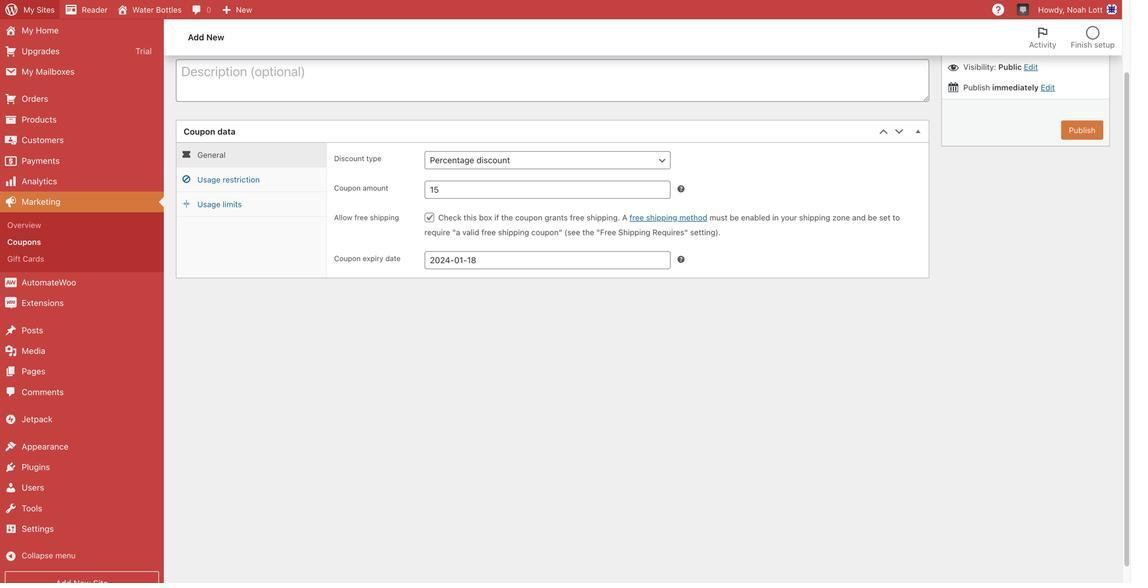 Task type: locate. For each thing, give the bounding box(es) containing it.
1 vertical spatial new
[[206, 32, 224, 42]]

toolbar navigation
[[0, 0, 1123, 22]]

activity button
[[1023, 19, 1064, 55]]

new down coupon code at the left
[[206, 32, 224, 42]]

0 vertical spatial usage
[[197, 175, 221, 184]]

usage for usage limits
[[197, 200, 221, 209]]

posts
[[22, 325, 43, 335]]

my mailboxes
[[22, 67, 75, 77]]

2 usage from the top
[[197, 200, 221, 209]]

reader
[[82, 5, 108, 14]]

0 horizontal spatial coupon
[[218, 40, 246, 49]]

new up coupon code at the left
[[236, 5, 252, 14]]

immediately
[[993, 83, 1039, 92]]

value of the coupon. image
[[676, 184, 686, 194]]

shipping.
[[587, 213, 620, 222]]

1 horizontal spatial coupon
[[516, 213, 543, 222]]

valid
[[463, 228, 480, 237]]

add
[[188, 32, 204, 42]]

my mailboxes link
[[0, 61, 164, 82]]

edit right public
[[1025, 62, 1039, 71]]

0 horizontal spatial be
[[730, 213, 739, 222]]

usage down general
[[197, 175, 221, 184]]

code up generate coupon code link
[[231, 14, 260, 30]]

analytics
[[22, 176, 57, 186]]

coupons
[[7, 237, 41, 247]]

payments
[[22, 156, 60, 166]]

coupon left expiry
[[334, 254, 361, 263]]

0 vertical spatial coupon
[[218, 40, 246, 49]]

collapse menu button
[[0, 546, 164, 567]]

appearance link
[[0, 437, 164, 457]]

1 horizontal spatial edit
[[1042, 83, 1056, 92]]

my left "home"
[[22, 25, 33, 35]]

0 horizontal spatial edit
[[1025, 62, 1039, 71]]

howdy,
[[1039, 5, 1066, 14]]

general
[[197, 151, 226, 160]]

the
[[502, 213, 513, 222], [583, 228, 595, 237]]

publish
[[950, 17, 980, 27], [964, 83, 991, 92]]

tab list
[[1023, 19, 1123, 55]]

be left set
[[869, 213, 878, 222]]

1 vertical spatial edit
[[1042, 83, 1056, 92]]

0 vertical spatial edit
[[1025, 62, 1039, 71]]

1 horizontal spatial be
[[869, 213, 878, 222]]

requires"
[[653, 228, 689, 237]]

publish down visibility:
[[964, 83, 991, 92]]

0 vertical spatial the
[[502, 213, 513, 222]]

1 horizontal spatial the
[[583, 228, 595, 237]]

if
[[495, 213, 499, 222]]

Description (optional) text field
[[176, 59, 930, 102]]

jetpack link
[[0, 409, 164, 430]]

media
[[22, 346, 45, 356]]

1 vertical spatial publish
[[964, 83, 991, 92]]

"free
[[597, 228, 617, 237]]

visibility: public edit
[[962, 62, 1039, 71]]

generate
[[183, 40, 216, 49]]

0 horizontal spatial edit button
[[1025, 62, 1039, 71]]

(see
[[565, 228, 581, 237]]

the coupon will expire at 00:00:00 of this date. image
[[676, 255, 686, 264]]

my down upgrades
[[22, 67, 33, 77]]

coupon down 0
[[182, 14, 228, 30]]

reader link
[[60, 0, 112, 19]]

2 vertical spatial my
[[22, 67, 33, 77]]

add new
[[188, 32, 224, 42]]

coupon data
[[184, 127, 236, 136]]

edit button right immediately
[[1042, 83, 1056, 92]]

limits
[[223, 200, 242, 209]]

settings
[[22, 524, 54, 534]]

1 vertical spatial my
[[22, 25, 33, 35]]

0 vertical spatial new
[[236, 5, 252, 14]]

date
[[386, 254, 401, 263]]

sites
[[37, 5, 55, 14]]

1 vertical spatial usage
[[197, 200, 221, 209]]

coupon up general
[[184, 127, 215, 136]]

be right must
[[730, 213, 739, 222]]

0 vertical spatial code
[[231, 14, 260, 30]]

tools
[[22, 503, 42, 513]]

publish for publish
[[950, 17, 980, 27]]

edit
[[1025, 62, 1039, 71], [1042, 83, 1056, 92]]

water
[[132, 5, 154, 14]]

grants
[[545, 213, 568, 222]]

customers link
[[0, 130, 164, 151]]

0 vertical spatial edit button
[[1025, 62, 1039, 71]]

coupon up coupon"
[[516, 213, 543, 222]]

tab list containing activity
[[1023, 19, 1123, 55]]

products link
[[0, 109, 164, 130]]

overview
[[7, 220, 41, 230]]

0 vertical spatial my
[[24, 5, 35, 14]]

publish up visibility:
[[950, 17, 980, 27]]

free
[[570, 213, 585, 222], [630, 213, 644, 222], [355, 213, 368, 222], [482, 228, 496, 237]]

1 usage from the top
[[197, 175, 221, 184]]

0 horizontal spatial the
[[502, 213, 513, 222]]

payments link
[[0, 151, 164, 171]]

1 vertical spatial edit button
[[1042, 83, 1056, 92]]

edit button right public
[[1025, 62, 1039, 71]]

discount type
[[334, 154, 382, 163]]

generate coupon code
[[183, 40, 266, 49]]

usage
[[197, 175, 221, 184], [197, 200, 221, 209]]

coupon for coupon data
[[184, 127, 215, 136]]

my for my mailboxes
[[22, 67, 33, 77]]

coupon"
[[532, 228, 563, 237]]

settings link
[[0, 519, 164, 540]]

my inside my sites "link"
[[24, 5, 35, 14]]

1 horizontal spatial new
[[236, 5, 252, 14]]

jetpack
[[22, 414, 53, 424]]

my for my sites
[[24, 5, 35, 14]]

usage left limits
[[197, 200, 221, 209]]

set
[[880, 213, 891, 222]]

Allow free shipping checkbox
[[425, 213, 434, 223]]

free down box
[[482, 228, 496, 237]]

my for my home
[[22, 25, 33, 35]]

free inside must be enabled in your shipping zone and be set to require "a valid free shipping coupon" (see the "free shipping requires" setting).
[[482, 228, 496, 237]]

None submit
[[1062, 120, 1104, 140]]

0 vertical spatial publish
[[950, 17, 980, 27]]

Coupon amount text field
[[425, 181, 671, 199]]

edit right immediately
[[1042, 83, 1056, 92]]

code down new link
[[248, 40, 266, 49]]

water bottles link
[[112, 0, 187, 19]]

howdy, noah lott
[[1039, 5, 1104, 14]]

noah
[[1068, 5, 1087, 14]]

the right the if on the left of page
[[502, 213, 513, 222]]

coupon left amount
[[334, 184, 361, 192]]

my home link
[[0, 20, 164, 41]]

the right (see
[[583, 228, 595, 237]]

new link
[[216, 0, 257, 19]]

collapse
[[22, 551, 53, 560]]

automatewoo link
[[0, 272, 164, 293]]

1 horizontal spatial edit button
[[1042, 83, 1056, 92]]

1 vertical spatial the
[[583, 228, 595, 237]]

my inside my home link
[[22, 25, 33, 35]]

free right allow
[[355, 213, 368, 222]]

coupon down coupon code at the left
[[218, 40, 246, 49]]

extensions
[[22, 298, 64, 308]]

zone
[[833, 213, 851, 222]]

my sites link
[[0, 0, 60, 19]]

free right a
[[630, 213, 644, 222]]

to
[[893, 213, 901, 222]]

must be enabled in your shipping zone and be set to require "a valid free shipping coupon" (see the "free shipping requires" setting).
[[425, 213, 901, 237]]

my left sites at the left
[[24, 5, 35, 14]]

marketing
[[22, 197, 61, 207]]

menu
[[55, 551, 76, 560]]

my inside my mailboxes link
[[22, 67, 33, 77]]



Task type: vqa. For each thing, say whether or not it's contained in the screenshot.
was
no



Task type: describe. For each thing, give the bounding box(es) containing it.
pages
[[22, 367, 45, 377]]

my home
[[22, 25, 59, 35]]

allow
[[334, 213, 353, 222]]

your
[[781, 213, 798, 222]]

and
[[853, 213, 866, 222]]

expiry
[[363, 254, 384, 263]]

1 be from the left
[[730, 213, 739, 222]]

my sites
[[24, 5, 55, 14]]

pages link
[[0, 361, 164, 382]]

discount
[[334, 154, 365, 163]]

in
[[773, 213, 779, 222]]

enabled
[[742, 213, 771, 222]]

media link
[[0, 341, 164, 361]]

0 horizontal spatial new
[[206, 32, 224, 42]]

coupon code
[[182, 14, 260, 30]]

usage restriction link
[[177, 168, 327, 192]]

generate coupon code link
[[176, 35, 273, 53]]

a
[[623, 213, 628, 222]]

gift
[[7, 254, 21, 264]]

water bottles
[[132, 5, 182, 14]]

upgrades
[[22, 46, 60, 56]]

lott
[[1089, 5, 1104, 14]]

usage for usage restriction
[[197, 175, 221, 184]]

tools link
[[0, 498, 164, 519]]

the inside must be enabled in your shipping zone and be set to require "a valid free shipping coupon" (see the "free shipping requires" setting).
[[583, 228, 595, 237]]

general link
[[177, 143, 327, 168]]

shipping right "your"
[[800, 213, 831, 222]]

require
[[425, 228, 450, 237]]

analytics link
[[0, 171, 164, 192]]

box
[[479, 213, 493, 222]]

edit for publish immediately edit
[[1042, 83, 1056, 92]]

marketing link
[[0, 192, 164, 212]]

posts link
[[0, 320, 164, 341]]

Coupon code text field
[[176, 11, 930, 33]]

amount
[[363, 184, 389, 192]]

shipping down amount
[[370, 213, 399, 222]]

comments link
[[0, 382, 164, 403]]

users link
[[0, 478, 164, 498]]

public
[[999, 62, 1023, 71]]

notification image
[[1019, 4, 1029, 14]]

Coupon expiry date text field
[[425, 251, 671, 270]]

shipping
[[619, 228, 651, 237]]

coupon for coupon amount
[[334, 184, 361, 192]]

free shipping method link
[[630, 213, 708, 222]]

comments
[[22, 387, 64, 397]]

visibility:
[[964, 62, 997, 71]]

new inside toolbar navigation
[[236, 5, 252, 14]]

collapse menu
[[22, 551, 76, 560]]

coupon for coupon code
[[182, 14, 228, 30]]

1 vertical spatial code
[[248, 40, 266, 49]]

restriction
[[223, 175, 260, 184]]

method
[[680, 213, 708, 222]]

orders
[[22, 94, 48, 104]]

publish for publish immediately edit
[[964, 83, 991, 92]]

finish setup
[[1072, 40, 1116, 49]]

must
[[710, 213, 728, 222]]

extensions link
[[0, 293, 164, 314]]

setup
[[1095, 40, 1116, 49]]

usage restriction
[[197, 175, 260, 184]]

users
[[22, 483, 44, 493]]

edit for visibility: public edit
[[1025, 62, 1039, 71]]

allow free shipping
[[334, 213, 399, 222]]

home
[[36, 25, 59, 35]]

shipping up requires"
[[647, 213, 678, 222]]

orders link
[[0, 89, 164, 109]]

this
[[464, 213, 477, 222]]

0
[[207, 5, 211, 14]]

check this box if the coupon grants free shipping. a free shipping method
[[439, 213, 708, 222]]

bottles
[[156, 5, 182, 14]]

gift cards
[[7, 254, 44, 264]]

shipping down the if on the left of page
[[498, 228, 530, 237]]

2 be from the left
[[869, 213, 878, 222]]

finish setup button
[[1064, 19, 1123, 55]]

appearance
[[22, 442, 69, 452]]

free up (see
[[570, 213, 585, 222]]

coupon for coupon expiry date
[[334, 254, 361, 263]]

customers
[[22, 135, 64, 145]]

mailboxes
[[36, 67, 75, 77]]

activity
[[1030, 40, 1057, 49]]

overview link
[[0, 217, 164, 234]]

coupons link
[[0, 234, 164, 251]]

coupon expiry date
[[334, 254, 401, 263]]

plugins
[[22, 462, 50, 472]]

gift cards link
[[0, 251, 164, 268]]

"a
[[453, 228, 461, 237]]

1 vertical spatial coupon
[[516, 213, 543, 222]]

data
[[218, 127, 236, 136]]



